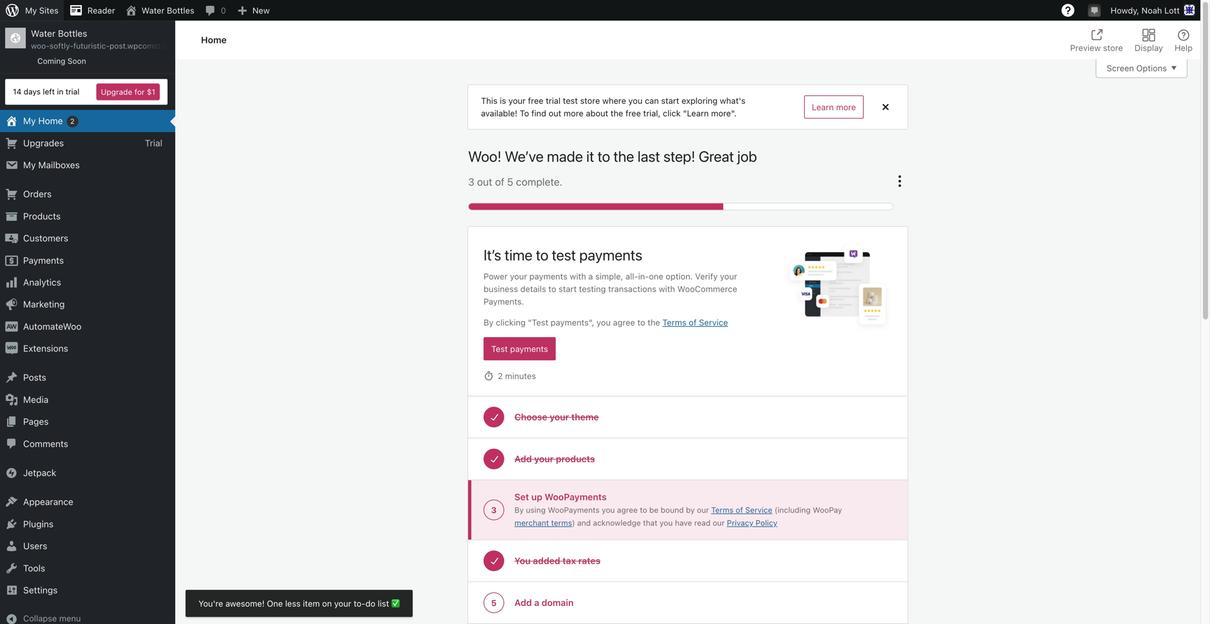 Task type: describe. For each thing, give the bounding box(es) containing it.
your up details
[[510, 271, 528, 281]]

payments.
[[484, 297, 524, 306]]

settings link
[[0, 579, 175, 601]]

14 days left in trial
[[13, 87, 79, 96]]

clicking
[[496, 318, 526, 327]]

media
[[23, 394, 49, 405]]

you added tax rates
[[515, 556, 601, 566]]

task list options image
[[893, 173, 908, 189]]

your right verify
[[721, 271, 738, 281]]

(including
[[775, 506, 811, 515]]

my for my sites
[[25, 5, 37, 15]]

is
[[500, 96, 507, 105]]

comments
[[23, 438, 68, 449]]

testing
[[579, 284, 606, 294]]

read
[[695, 518, 711, 527]]

add for add your products
[[515, 454, 532, 464]]

more inside this is your free trial test store where you can start exploring what's available! to find out more about the free trial, click "learn more".
[[564, 108, 584, 118]]

automatewoo link
[[0, 316, 175, 338]]

add a domain
[[515, 597, 574, 608]]

be
[[650, 506, 659, 515]]

0
[[221, 5, 226, 15]]

set
[[515, 492, 529, 502]]

rates
[[579, 556, 601, 566]]

that
[[644, 518, 658, 527]]

water bottles link
[[120, 0, 200, 21]]

option.
[[666, 271, 693, 281]]

add your products button
[[468, 438, 908, 480]]

terms of service link for (including woopay
[[712, 506, 773, 515]]

howdy, noah lott
[[1111, 5, 1181, 15]]

notification image
[[1090, 5, 1101, 15]]

your inside this is your free trial test store where you can start exploring what's available! to find out more about the free trial, click "learn more".
[[509, 96, 526, 105]]

payments link
[[0, 249, 175, 271]]

theme
[[572, 412, 599, 422]]

by clicking "test payments", you agree to the terms of service
[[484, 318, 729, 327]]

screen options
[[1108, 63, 1168, 73]]

added
[[533, 556, 561, 566]]

0 vertical spatial of
[[495, 176, 505, 188]]

your left theme
[[550, 412, 569, 422]]

display
[[1135, 43, 1164, 53]]

tools link
[[0, 557, 175, 579]]

help
[[1176, 43, 1194, 53]]

marketing link
[[0, 293, 175, 316]]

can
[[645, 96, 659, 105]]

this
[[481, 96, 498, 105]]

acknowledge
[[593, 518, 641, 527]]

tax
[[563, 556, 576, 566]]

payments
[[23, 255, 64, 266]]

2 vertical spatial the
[[648, 318, 661, 327]]

to inside set up woopayments by using woopayments you agree to be bound by our terms of service (including woopay merchant terms ) and acknowledge that you have read our privacy policy
[[640, 506, 648, 515]]

water for water bottles
[[142, 5, 165, 15]]

to down transactions
[[638, 318, 646, 327]]

last
[[638, 148, 661, 165]]

have
[[675, 518, 693, 527]]

posts
[[23, 372, 46, 383]]

awesome!
[[226, 599, 265, 608]]

1 vertical spatial out
[[477, 176, 493, 188]]

privacy
[[727, 518, 754, 527]]

you inside this is your free trial test store where you can start exploring what's available! to find out more about the free trial, click "learn more".
[[629, 96, 643, 105]]

extensions
[[23, 343, 68, 354]]

trial
[[145, 138, 162, 148]]

item
[[303, 599, 320, 608]]

test inside this is your free trial test store where you can start exploring what's available! to find out more about the free trial, click "learn more".
[[563, 96, 578, 105]]

of inside set up woopayments by using woopayments you agree to be bound by our terms of service (including woopay merchant terms ) and acknowledge that you have read our privacy policy
[[736, 506, 744, 515]]

one
[[649, 271, 664, 281]]

terms of service link for by clicking "test payments", you agree to the terms of service
[[663, 318, 729, 327]]

minutes
[[505, 371, 536, 381]]

to right time
[[536, 246, 549, 264]]

0 vertical spatial terms
[[663, 318, 687, 327]]

0 vertical spatial woopayments
[[545, 492, 607, 502]]

the inside this is your free trial test store where you can start exploring what's available! to find out more about the free trial, click "learn more".
[[611, 108, 624, 118]]

details
[[521, 284, 547, 294]]

0 vertical spatial free
[[528, 96, 544, 105]]

3
[[468, 176, 475, 188]]

woo-
[[31, 41, 50, 50]]

appearance link
[[0, 491, 175, 513]]

water for water bottles woo-softly-futuristic-post.wpcomstaging.com coming soon
[[31, 28, 56, 39]]

it's
[[484, 246, 502, 264]]

you're awesome! one less item on your to-do list ✅
[[199, 599, 400, 608]]

choose
[[515, 412, 548, 422]]

learn
[[813, 102, 834, 112]]

complete.
[[516, 176, 563, 188]]

1 horizontal spatial of
[[689, 318, 697, 327]]

pages link
[[0, 411, 175, 433]]

$1
[[147, 87, 155, 96]]

test payments button
[[484, 337, 556, 360]]

coming
[[37, 56, 65, 65]]

exploring
[[682, 96, 718, 105]]

0 horizontal spatial by
[[484, 318, 494, 327]]

it
[[587, 148, 595, 165]]

you down the bound
[[660, 518, 673, 527]]

payment illustration image
[[783, 240, 893, 333]]

my mailboxes link
[[0, 154, 175, 176]]

left
[[43, 87, 55, 96]]

by
[[686, 506, 695, 515]]

menu
[[59, 614, 81, 623]]

bottles for water bottles
[[167, 5, 194, 15]]

1 vertical spatial woopayments
[[548, 506, 600, 515]]

trial,
[[644, 108, 661, 118]]

agree inside set up woopayments by using woopayments you agree to be bound by our terms of service (including woopay merchant terms ) and acknowledge that you have read our privacy policy
[[618, 506, 638, 515]]

choose your theme button
[[468, 397, 908, 438]]

woo! we've made it to the last step! great job
[[468, 148, 758, 165]]

water bottles woo-softly-futuristic-post.wpcomstaging.com coming soon
[[31, 28, 199, 65]]

products link
[[0, 205, 175, 227]]

reader link
[[64, 0, 120, 21]]

this is your free trial test store where you can start exploring what's available! to find out more about the free trial, click "learn more".
[[481, 96, 746, 118]]

a inside "button"
[[535, 597, 540, 608]]

you added tax rates button
[[468, 540, 908, 582]]

trial for in
[[66, 87, 79, 96]]

screen
[[1108, 63, 1135, 73]]

test
[[492, 344, 508, 354]]

power your payments with a simple, all-in-one option. verify your business details to start testing transactions with woocommerce payments.
[[484, 271, 738, 306]]

my for my home 2
[[23, 115, 36, 126]]

for
[[135, 87, 145, 96]]



Task type: vqa. For each thing, say whether or not it's contained in the screenshot.
WATER to the right
yes



Task type: locate. For each thing, give the bounding box(es) containing it.
my for my mailboxes
[[23, 160, 36, 170]]

1 vertical spatial free
[[626, 108, 641, 118]]

0 vertical spatial store
[[1104, 43, 1124, 53]]

payments inside button
[[510, 344, 549, 354]]

bottles up softly-
[[58, 28, 87, 39]]

our right read
[[713, 518, 725, 527]]

2 down 14 days left in trial
[[70, 117, 75, 125]]

my mailboxes
[[23, 160, 80, 170]]

test left the where on the top of page
[[563, 96, 578, 105]]

great
[[699, 148, 735, 165]]

woo!
[[468, 148, 502, 165]]

0 horizontal spatial our
[[697, 506, 710, 515]]

add inside add a domain "button"
[[515, 597, 532, 608]]

to right it
[[598, 148, 611, 165]]

1 vertical spatial test
[[552, 246, 576, 264]]

users link
[[0, 535, 175, 557]]

start up click
[[662, 96, 680, 105]]

analytics link
[[0, 271, 175, 293]]

1 vertical spatial a
[[535, 597, 540, 608]]

add up set
[[515, 454, 532, 464]]

1 vertical spatial by
[[515, 506, 524, 515]]

1 horizontal spatial by
[[515, 506, 524, 515]]

dismiss this free trial informational banner. image
[[880, 101, 893, 113]]

0 horizontal spatial service
[[699, 318, 729, 327]]

terms of service link down woocommerce
[[663, 318, 729, 327]]

learn more link
[[805, 95, 864, 119]]

collapse menu button
[[0, 609, 175, 624]]

business
[[484, 284, 518, 294]]

more left about
[[564, 108, 584, 118]]

my down upgrades
[[23, 160, 36, 170]]

free up find
[[528, 96, 544, 105]]

automatewoo
[[23, 321, 82, 332]]

set up woopayments by using woopayments you agree to be bound by our terms of service (including woopay merchant terms ) and acknowledge that you have read our privacy policy
[[515, 492, 843, 527]]

mailboxes
[[38, 160, 80, 170]]

1 vertical spatial add
[[515, 597, 532, 608]]

the left "last"
[[614, 148, 635, 165]]

1 vertical spatial with
[[659, 284, 676, 294]]

0 vertical spatial test
[[563, 96, 578, 105]]

0 horizontal spatial water
[[31, 28, 56, 39]]

store inside button
[[1104, 43, 1124, 53]]

tab list
[[1063, 21, 1201, 59]]

add left 'domain'
[[515, 597, 532, 608]]

1 vertical spatial my
[[23, 115, 36, 126]]

simple,
[[596, 271, 624, 281]]

1 vertical spatial agree
[[618, 506, 638, 515]]

jetpack
[[23, 468, 56, 478]]

payments up details
[[530, 271, 568, 281]]

you up acknowledge
[[602, 506, 615, 515]]

settings
[[23, 585, 58, 595]]

preview
[[1071, 43, 1102, 53]]

my home 2
[[23, 115, 75, 126]]

1 vertical spatial start
[[559, 284, 577, 294]]

in-
[[639, 271, 649, 281]]

out inside this is your free trial test store where you can start exploring what's available! to find out more about the free trial, click "learn more".
[[549, 108, 562, 118]]

customers link
[[0, 227, 175, 249]]

1 horizontal spatial bottles
[[167, 5, 194, 15]]

by left the clicking
[[484, 318, 494, 327]]

store up screen
[[1104, 43, 1124, 53]]

power
[[484, 271, 508, 281]]

out right find
[[549, 108, 562, 118]]

water up post.wpcomstaging.com
[[142, 5, 165, 15]]

bottles inside toolbar navigation
[[167, 5, 194, 15]]

up
[[532, 492, 543, 502]]

0 horizontal spatial with
[[570, 271, 587, 281]]

your left products
[[535, 454, 554, 464]]

toolbar navigation
[[0, 0, 1201, 23]]

terms down option.
[[663, 318, 687, 327]]

2 horizontal spatial of
[[736, 506, 744, 515]]

1 horizontal spatial store
[[1104, 43, 1124, 53]]

0 horizontal spatial 2
[[70, 117, 75, 125]]

test payments
[[492, 344, 549, 354]]

1 horizontal spatial with
[[659, 284, 676, 294]]

collapse menu
[[23, 614, 81, 623]]

main menu navigation
[[0, 21, 199, 624]]

1 vertical spatial our
[[713, 518, 725, 527]]

products
[[556, 454, 595, 464]]

home inside main menu navigation
[[38, 115, 63, 126]]

1 horizontal spatial start
[[662, 96, 680, 105]]

my up upgrades
[[23, 115, 36, 126]]

more
[[837, 102, 857, 112], [564, 108, 584, 118]]

of
[[495, 176, 505, 188], [689, 318, 697, 327], [736, 506, 744, 515]]

1 vertical spatial the
[[614, 148, 635, 165]]

0 vertical spatial with
[[570, 271, 587, 281]]

1 vertical spatial water
[[31, 28, 56, 39]]

trial up find
[[546, 96, 561, 105]]

0 vertical spatial bottles
[[167, 5, 194, 15]]

start inside this is your free trial test store where you can start exploring what's available! to find out more about the free trial, click "learn more".
[[662, 96, 680, 105]]

1 horizontal spatial a
[[589, 271, 593, 281]]

domain
[[542, 597, 574, 608]]

trial right in
[[66, 87, 79, 96]]

free left trial,
[[626, 108, 641, 118]]

0 horizontal spatial a
[[535, 597, 540, 608]]

0 horizontal spatial of
[[495, 176, 505, 188]]

0 vertical spatial out
[[549, 108, 562, 118]]

1 vertical spatial store
[[581, 96, 600, 105]]

of left "5"
[[495, 176, 505, 188]]

0 vertical spatial payments
[[580, 246, 643, 264]]

1 add from the top
[[515, 454, 532, 464]]

0 horizontal spatial start
[[559, 284, 577, 294]]

woocommerce
[[678, 284, 738, 294]]

the down transactions
[[648, 318, 661, 327]]

you left can
[[629, 96, 643, 105]]

1 horizontal spatial water
[[142, 5, 165, 15]]

0 vertical spatial my
[[25, 5, 37, 15]]

marketing
[[23, 299, 65, 310]]

0 vertical spatial by
[[484, 318, 494, 327]]

trial inside this is your free trial test store where you can start exploring what's available! to find out more about the free trial, click "learn more".
[[546, 96, 561, 105]]

2 right timer icon
[[498, 371, 503, 381]]

1 vertical spatial payments
[[530, 271, 568, 281]]

service
[[699, 318, 729, 327], [746, 506, 773, 515]]

the down the where on the top of page
[[611, 108, 624, 118]]

and
[[578, 518, 591, 527]]

list
[[378, 599, 389, 608]]

store inside this is your free trial test store where you can start exploring what's available! to find out more about the free trial, click "learn more".
[[581, 96, 600, 105]]

all-
[[626, 271, 639, 281]]

screen options button
[[1097, 59, 1188, 78]]

1 vertical spatial terms of service link
[[712, 506, 773, 515]]

1 horizontal spatial our
[[713, 518, 725, 527]]

out right "3"
[[477, 176, 493, 188]]

customers
[[23, 233, 68, 243]]

terms
[[663, 318, 687, 327], [712, 506, 734, 515]]

trial inside main menu navigation
[[66, 87, 79, 96]]

jetpack link
[[0, 462, 175, 484]]

tab list containing preview store
[[1063, 21, 1201, 59]]

a left 'domain'
[[535, 597, 540, 608]]

of down woocommerce
[[689, 318, 697, 327]]

a up testing
[[589, 271, 593, 281]]

payments inside power your payments with a simple, all-in-one option. verify your business details to start testing transactions with woocommerce payments.
[[530, 271, 568, 281]]

1 vertical spatial bottles
[[58, 28, 87, 39]]

start inside power your payments with a simple, all-in-one option. verify your business details to start testing transactions with woocommerce payments.
[[559, 284, 577, 294]]

bottles for water bottles woo-softly-futuristic-post.wpcomstaging.com coming soon
[[58, 28, 87, 39]]

your right on
[[334, 599, 352, 608]]

using
[[526, 506, 546, 515]]

water inside toolbar navigation
[[142, 5, 165, 15]]

add inside add your products button
[[515, 454, 532, 464]]

your right is
[[509, 96, 526, 105]]

water up woo- at the top left
[[31, 28, 56, 39]]

0 vertical spatial start
[[662, 96, 680, 105]]

5
[[508, 176, 514, 188]]

1 vertical spatial service
[[746, 506, 773, 515]]

0 horizontal spatial home
[[38, 115, 63, 126]]

terms inside set up woopayments by using woopayments you agree to be bound by our terms of service (including woopay merchant terms ) and acknowledge that you have read our privacy policy
[[712, 506, 734, 515]]

a inside power your payments with a simple, all-in-one option. verify your business details to start testing transactions with woocommerce payments.
[[589, 271, 593, 281]]

our right 'by'
[[697, 506, 710, 515]]

0 vertical spatial the
[[611, 108, 624, 118]]

0 vertical spatial 2
[[70, 117, 75, 125]]

what's
[[720, 96, 746, 105]]

0 vertical spatial agree
[[613, 318, 636, 327]]

by inside set up woopayments by using woopayments you agree to be bound by our terms of service (including woopay merchant terms ) and acknowledge that you have read our privacy policy
[[515, 506, 524, 515]]

test right time
[[552, 246, 576, 264]]

transactions
[[609, 284, 657, 294]]

home down the 0 link
[[201, 34, 227, 45]]

terms up privacy
[[712, 506, 734, 515]]

on
[[322, 599, 332, 608]]

step!
[[664, 148, 696, 165]]

more".
[[712, 108, 737, 118]]

0 vertical spatial a
[[589, 271, 593, 281]]

✅
[[392, 599, 400, 608]]

reader
[[88, 5, 115, 15]]

terms of service link up privacy
[[712, 506, 773, 515]]

0 vertical spatial terms of service link
[[663, 318, 729, 327]]

service inside set up woopayments by using woopayments you agree to be bound by our terms of service (including woopay merchant terms ) and acknowledge that you have read our privacy policy
[[746, 506, 773, 515]]

2 add from the top
[[515, 597, 532, 608]]

tools
[[23, 563, 45, 573]]

to right details
[[549, 284, 557, 294]]

1 vertical spatial terms
[[712, 506, 734, 515]]

1 vertical spatial of
[[689, 318, 697, 327]]

0 horizontal spatial out
[[477, 176, 493, 188]]

1 vertical spatial 2
[[498, 371, 503, 381]]

2 vertical spatial of
[[736, 506, 744, 515]]

water inside water bottles woo-softly-futuristic-post.wpcomstaging.com coming soon
[[31, 28, 56, 39]]

service down woocommerce
[[699, 318, 729, 327]]

howdy,
[[1111, 5, 1140, 15]]

agree down transactions
[[613, 318, 636, 327]]

merchant terms link
[[515, 518, 573, 527]]

1 horizontal spatial terms
[[712, 506, 734, 515]]

do
[[366, 599, 376, 608]]

verify
[[696, 271, 718, 281]]

by down set
[[515, 506, 524, 515]]

home up upgrades
[[38, 115, 63, 126]]

bottles
[[167, 5, 194, 15], [58, 28, 87, 39]]

privacy policy link
[[727, 518, 778, 527]]

help button
[[1168, 21, 1201, 59]]

preview store button
[[1063, 21, 1132, 59]]

2 vertical spatial payments
[[510, 344, 549, 354]]

we've
[[505, 148, 544, 165]]

more right learn
[[837, 102, 857, 112]]

2 inside my home 2
[[70, 117, 75, 125]]

payments down "test at the bottom of page
[[510, 344, 549, 354]]

service up privacy policy link
[[746, 506, 773, 515]]

1 horizontal spatial out
[[549, 108, 562, 118]]

to left be
[[640, 506, 648, 515]]

0 horizontal spatial store
[[581, 96, 600, 105]]

my left sites
[[25, 5, 37, 15]]

appearance
[[23, 497, 73, 507]]

of up privacy
[[736, 506, 744, 515]]

3 out of 5 complete.
[[468, 176, 563, 188]]

media link
[[0, 389, 175, 411]]

bottles inside water bottles woo-softly-futuristic-post.wpcomstaging.com coming soon
[[58, 28, 87, 39]]

2 vertical spatial my
[[23, 160, 36, 170]]

timer image
[[484, 371, 494, 381]]

you right payments",
[[597, 318, 611, 327]]

0 vertical spatial water
[[142, 5, 165, 15]]

start left testing
[[559, 284, 577, 294]]

my inside toolbar navigation
[[25, 5, 37, 15]]

job
[[738, 148, 758, 165]]

0 horizontal spatial terms
[[663, 318, 687, 327]]

made
[[547, 148, 583, 165]]

1 horizontal spatial service
[[746, 506, 773, 515]]

with up testing
[[570, 271, 587, 281]]

0 horizontal spatial bottles
[[58, 28, 87, 39]]

"test
[[528, 318, 549, 327]]

less
[[285, 599, 301, 608]]

test
[[563, 96, 578, 105], [552, 246, 576, 264]]

0 horizontal spatial trial
[[66, 87, 79, 96]]

add for add a domain
[[515, 597, 532, 608]]

trial for free
[[546, 96, 561, 105]]

choose your theme
[[515, 412, 599, 422]]

1 horizontal spatial 2
[[498, 371, 503, 381]]

agree up acknowledge
[[618, 506, 638, 515]]

pages
[[23, 416, 49, 427]]

the
[[611, 108, 624, 118], [614, 148, 635, 165], [648, 318, 661, 327]]

0 vertical spatial service
[[699, 318, 729, 327]]

products
[[23, 211, 61, 221]]

bottles left the 0 link
[[167, 5, 194, 15]]

1 horizontal spatial home
[[201, 34, 227, 45]]

1 vertical spatial home
[[38, 115, 63, 126]]

0 vertical spatial our
[[697, 506, 710, 515]]

1 horizontal spatial trial
[[546, 96, 561, 105]]

water bottles
[[142, 5, 194, 15]]

payments up 'simple,'
[[580, 246, 643, 264]]

0 vertical spatial add
[[515, 454, 532, 464]]

with down the one
[[659, 284, 676, 294]]

plugins link
[[0, 513, 175, 535]]

0 horizontal spatial free
[[528, 96, 544, 105]]

to inside power your payments with a simple, all-in-one option. verify your business details to start testing transactions with woocommerce payments.
[[549, 284, 557, 294]]

1 horizontal spatial more
[[837, 102, 857, 112]]

options
[[1137, 63, 1168, 73]]

learn more
[[813, 102, 857, 112]]

1 horizontal spatial free
[[626, 108, 641, 118]]

my sites
[[25, 5, 59, 15]]

0 horizontal spatial more
[[564, 108, 584, 118]]

store up about
[[581, 96, 600, 105]]

0 vertical spatial home
[[201, 34, 227, 45]]

with
[[570, 271, 587, 281], [659, 284, 676, 294]]

available!
[[481, 108, 518, 118]]



